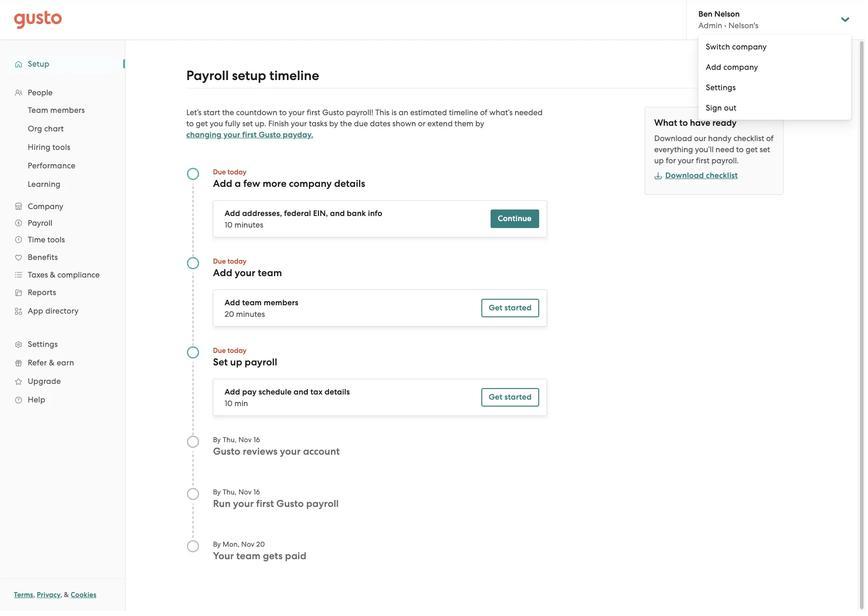 Task type: vqa. For each thing, say whether or not it's contained in the screenshot.
'WHAT'S'
yes



Task type: describe. For each thing, give the bounding box(es) containing it.
today for a
[[228, 168, 247, 176]]

let's start the countdown to your first gusto payroll! this is an estimated                     timeline of what's needed to get you fully set up.
[[186, 108, 543, 128]]

ein,
[[313, 209, 328, 219]]

reviews
[[243, 446, 278, 458]]

tax
[[311, 388, 323, 397]]

& for earn
[[49, 358, 55, 368]]

company
[[28, 202, 63, 211]]

due today add a few more company details
[[213, 168, 365, 190]]

by for run your first gusto payroll
[[213, 488, 221, 497]]

•
[[724, 21, 727, 30]]

tools for time tools
[[47, 235, 65, 244]]

add for team
[[225, 298, 240, 308]]

payroll for payroll
[[28, 219, 52, 228]]

download checklist
[[666, 171, 738, 181]]

privacy
[[37, 591, 60, 600]]

refer & earn
[[28, 358, 74, 368]]

handy
[[708, 134, 732, 143]]

by for your team gets paid
[[213, 541, 221, 549]]

addresses,
[[242, 209, 282, 219]]

0 vertical spatial settings link
[[699, 77, 851, 98]]

upgrade
[[28, 377, 61, 386]]

benefits
[[28, 253, 58, 262]]

refer
[[28, 358, 47, 368]]

circle blank image
[[186, 540, 199, 553]]

nelson's
[[729, 21, 759, 30]]

add team members 20 minutes
[[225, 298, 299, 319]]

mon,
[[223, 541, 240, 549]]

started for team
[[505, 303, 532, 313]]

checklist inside download our handy checklist of everything you'll need to get set up for your first payroll.
[[734, 134, 765, 143]]

team inside due today add your team
[[258, 267, 282, 279]]

chart
[[44, 124, 64, 133]]

needed
[[515, 108, 543, 117]]

list for the topmost "settings" link
[[0, 84, 125, 409]]

up.
[[255, 119, 266, 128]]

setup
[[232, 68, 266, 84]]

sign
[[706, 103, 722, 113]]

payroll inside due today set up payroll
[[245, 356, 277, 369]]

get inside let's start the countdown to your first gusto payroll! this is an estimated                     timeline of what's needed to get you fully set up.
[[196, 119, 208, 128]]

download for download our handy checklist of everything you'll need to get set up for your first payroll.
[[654, 134, 692, 143]]

learning
[[28, 180, 61, 189]]

download our handy checklist of everything you'll need to get set up for your first payroll.
[[654, 134, 774, 165]]

people
[[28, 88, 53, 97]]

to down the let's
[[186, 119, 194, 128]]

org chart
[[28, 124, 64, 133]]

thu, for run
[[223, 488, 237, 497]]

and inside add pay schedule and tax details 10 min
[[294, 388, 309, 397]]

payroll inside by thu, nov 16 run your first gusto payroll
[[306, 498, 339, 510]]

20 for minutes
[[225, 310, 234, 319]]

add addresses, federal ein, and bank info 10 minutes
[[225, 209, 382, 230]]

out
[[724, 103, 737, 113]]

of inside let's start the countdown to your first gusto payroll! this is an estimated                     timeline of what's needed to get you fully set up.
[[480, 108, 488, 117]]

directory
[[45, 306, 79, 316]]

payroll!
[[346, 108, 373, 117]]

performance
[[28, 161, 75, 170]]

upgrade link
[[9, 373, 116, 390]]

gets
[[263, 550, 283, 563]]

timeline inside let's start the countdown to your first gusto payroll! this is an estimated                     timeline of what's needed to get you fully set up.
[[449, 108, 478, 117]]

have
[[690, 118, 711, 128]]

finish
[[268, 119, 289, 128]]

add company link
[[699, 57, 851, 77]]

today for your
[[228, 257, 247, 266]]

& for compliance
[[50, 270, 56, 280]]

admin
[[699, 21, 722, 30]]

get for add your team
[[489, 303, 503, 313]]

set inside let's start the countdown to your first gusto payroll! this is an estimated                     timeline of what's needed to get you fully set up.
[[242, 119, 253, 128]]

gusto inside let's start the countdown to your first gusto payroll! this is an estimated                     timeline of what's needed to get you fully set up.
[[322, 108, 344, 117]]

need
[[716, 145, 734, 154]]

org
[[28, 124, 42, 133]]

time tools
[[28, 235, 65, 244]]

get inside download our handy checklist of everything you'll need to get set up for your first payroll.
[[746, 145, 758, 154]]

nelson
[[715, 9, 740, 19]]

hiring tools link
[[17, 139, 116, 156]]

add for company
[[706, 63, 722, 72]]

1 vertical spatial settings link
[[9, 336, 116, 353]]

company button
[[9, 198, 116, 215]]

set
[[213, 356, 228, 369]]

our
[[694, 134, 706, 143]]

cookies
[[71, 591, 96, 600]]

terms link
[[14, 591, 33, 600]]

by thu, nov 16 run your first gusto payroll
[[213, 488, 339, 510]]

due today set up payroll
[[213, 347, 277, 369]]

ready
[[713, 118, 737, 128]]

sign out
[[706, 103, 737, 113]]

first inside download our handy checklist of everything you'll need to get set up for your first payroll.
[[696, 156, 710, 165]]

your up payday.
[[291, 119, 307, 128]]

an
[[399, 108, 408, 117]]

nov for team
[[241, 541, 255, 549]]

people button
[[9, 84, 116, 101]]

you'll
[[695, 145, 714, 154]]

add inside due today add a few more company details
[[213, 178, 232, 190]]

help link
[[9, 392, 116, 408]]

1 by from the left
[[329, 119, 338, 128]]

time tools button
[[9, 231, 116, 248]]

add for addresses,
[[225, 209, 240, 219]]

hiring
[[28, 143, 50, 152]]

bank
[[347, 209, 366, 219]]

account
[[303, 446, 340, 458]]

2 , from the left
[[60, 591, 62, 600]]

nov for reviews
[[239, 436, 252, 444]]

your inside by thu, nov 16 run your first gusto payroll
[[233, 498, 254, 510]]

tasks
[[309, 119, 327, 128]]

to inside download our handy checklist of everything you'll need to get set up for your first payroll.
[[736, 145, 744, 154]]

to up finish at top
[[279, 108, 287, 117]]

org chart link
[[17, 120, 116, 137]]

you
[[210, 119, 223, 128]]

add pay schedule and tax details 10 min
[[225, 388, 350, 408]]

today for up
[[228, 347, 247, 355]]

taxes & compliance button
[[9, 267, 116, 283]]

gusto inside by thu, nov 16 run your first gusto payroll
[[276, 498, 304, 510]]

get started for team
[[489, 303, 532, 313]]

circle blank image for gusto reviews your account
[[186, 436, 199, 449]]

by thu, nov 16 gusto reviews your account
[[213, 436, 340, 458]]

changing
[[186, 130, 222, 140]]

payroll for payroll setup timeline
[[186, 68, 229, 84]]

team
[[28, 106, 48, 115]]

0 vertical spatial settings
[[706, 83, 736, 92]]

taxes
[[28, 270, 48, 280]]

or
[[418, 119, 426, 128]]

what to have ready
[[654, 118, 737, 128]]

countdown
[[236, 108, 277, 117]]

a
[[235, 178, 241, 190]]

benefits link
[[9, 249, 116, 266]]

0 horizontal spatial timeline
[[269, 68, 319, 84]]

2 by from the left
[[476, 119, 484, 128]]

due
[[354, 119, 368, 128]]

thu, for gusto
[[223, 436, 237, 444]]

due for add your team
[[213, 257, 226, 266]]

company for add company
[[724, 63, 758, 72]]



Task type: locate. For each thing, give the bounding box(es) containing it.
help
[[28, 395, 45, 405]]

more
[[263, 178, 287, 190]]

company inside due today add a few more company details
[[289, 178, 332, 190]]

checklist
[[734, 134, 765, 143], [706, 171, 738, 181]]

due for set up payroll
[[213, 347, 226, 355]]

of down sign out button
[[766, 134, 774, 143]]

1 due from the top
[[213, 168, 226, 176]]

by right tasks
[[329, 119, 338, 128]]

due inside due today add your team
[[213, 257, 226, 266]]

first down you'll
[[696, 156, 710, 165]]

1 by from the top
[[213, 436, 221, 444]]

1 vertical spatial set
[[760, 145, 770, 154]]

16 for your
[[254, 488, 260, 497]]

your up add team members 20 minutes
[[235, 267, 255, 279]]

settings inside the gusto navigation element
[[28, 340, 58, 349]]

1 vertical spatial settings
[[28, 340, 58, 349]]

up
[[654, 156, 664, 165], [230, 356, 242, 369]]

by inside by thu, nov 16 gusto reviews your account
[[213, 436, 221, 444]]

0 vertical spatial get
[[196, 119, 208, 128]]

to right need
[[736, 145, 744, 154]]

1 vertical spatial up
[[230, 356, 242, 369]]

0 horizontal spatial settings
[[28, 340, 58, 349]]

checklist down payroll.
[[706, 171, 738, 181]]

get started for payroll
[[489, 393, 532, 402]]

first inside finish your tasks by the due dates shown or extend them by changing your first gusto payday.
[[242, 130, 257, 140]]

1 vertical spatial thu,
[[223, 488, 237, 497]]

1 horizontal spatial by
[[476, 119, 484, 128]]

your down fully
[[223, 130, 240, 140]]

add inside due today add your team
[[213, 267, 232, 279]]

company down nelson's at the right top of the page
[[732, 42, 767, 51]]

nov up reviews
[[239, 436, 252, 444]]

16
[[254, 436, 260, 444], [254, 488, 260, 497]]

what
[[654, 118, 677, 128]]

due for add a few more company details
[[213, 168, 226, 176]]

nov for your
[[239, 488, 252, 497]]

3 due from the top
[[213, 347, 226, 355]]

by for gusto reviews your account
[[213, 436, 221, 444]]

refer & earn link
[[9, 355, 116, 371]]

details right tax
[[325, 388, 350, 397]]

today inside due today add your team
[[228, 257, 247, 266]]

0 horizontal spatial 20
[[225, 310, 234, 319]]

10 inside add pay schedule and tax details 10 min
[[225, 399, 233, 408]]

1 16 from the top
[[254, 436, 260, 444]]

0 vertical spatial company
[[732, 42, 767, 51]]

continue
[[498, 214, 532, 224]]

16 down reviews
[[254, 488, 260, 497]]

your up finish at top
[[289, 108, 305, 117]]

company
[[732, 42, 767, 51], [724, 63, 758, 72], [289, 178, 332, 190]]

2 vertical spatial company
[[289, 178, 332, 190]]

gusto inside by thu, nov 16 gusto reviews your account
[[213, 446, 240, 458]]

team up add team members 20 minutes
[[258, 267, 282, 279]]

nov right mon,
[[241, 541, 255, 549]]

run
[[213, 498, 231, 510]]

& left the earn
[[49, 358, 55, 368]]

federal
[[284, 209, 311, 219]]

members inside add team members 20 minutes
[[264, 298, 299, 308]]

1 vertical spatial members
[[264, 298, 299, 308]]

sign out button
[[699, 98, 851, 118]]

1 list from the top
[[0, 84, 125, 409]]

list
[[0, 84, 125, 409], [0, 101, 125, 194]]

them
[[455, 119, 474, 128]]

set right need
[[760, 145, 770, 154]]

set
[[242, 119, 253, 128], [760, 145, 770, 154]]

get started button for set up payroll
[[481, 388, 539, 407]]

download for download checklist
[[666, 171, 704, 181]]

1 vertical spatial get started button
[[481, 388, 539, 407]]

1 horizontal spatial settings link
[[699, 77, 851, 98]]

& inside dropdown button
[[50, 270, 56, 280]]

tools inside 'link'
[[52, 143, 70, 152]]

1 vertical spatial &
[[49, 358, 55, 368]]

1 vertical spatial 16
[[254, 488, 260, 497]]

payroll inside dropdown button
[[28, 219, 52, 228]]

2 circle blank image from the top
[[186, 488, 199, 501]]

2 vertical spatial team
[[236, 550, 261, 563]]

1 vertical spatial payroll
[[28, 219, 52, 228]]

1 vertical spatial of
[[766, 134, 774, 143]]

0 vertical spatial thu,
[[223, 436, 237, 444]]

thu, inside by thu, nov 16 run your first gusto payroll
[[223, 488, 237, 497]]

set inside download our handy checklist of everything you'll need to get set up for your first payroll.
[[760, 145, 770, 154]]

download checklist link
[[654, 171, 738, 181]]

team
[[258, 267, 282, 279], [242, 298, 262, 308], [236, 550, 261, 563]]

0 vertical spatial payroll
[[186, 68, 229, 84]]

nov down reviews
[[239, 488, 252, 497]]

1 vertical spatial download
[[666, 171, 704, 181]]

add inside add team members 20 minutes
[[225, 298, 240, 308]]

1 vertical spatial circle blank image
[[186, 488, 199, 501]]

timeline right setup
[[269, 68, 319, 84]]

, left privacy
[[33, 591, 35, 600]]

payroll up start
[[186, 68, 229, 84]]

download up everything
[[654, 134, 692, 143]]

team down mon,
[[236, 550, 261, 563]]

1 vertical spatial company
[[724, 63, 758, 72]]

details up bank
[[334, 178, 365, 190]]

1 vertical spatial and
[[294, 388, 309, 397]]

your right for on the right of the page
[[678, 156, 694, 165]]

0 vertical spatial up
[[654, 156, 664, 165]]

the left due
[[340, 119, 352, 128]]

add inside add addresses, federal ein, and bank info 10 minutes
[[225, 209, 240, 219]]

thu,
[[223, 436, 237, 444], [223, 488, 237, 497]]

0 vertical spatial nov
[[239, 436, 252, 444]]

get for set up payroll
[[489, 393, 503, 402]]

details inside add pay schedule and tax details 10 min
[[325, 388, 350, 397]]

1 vertical spatial team
[[242, 298, 262, 308]]

get right need
[[746, 145, 758, 154]]

set up changing your first gusto payday. button
[[242, 119, 253, 128]]

minutes down addresses,
[[235, 220, 263, 230]]

gusto
[[322, 108, 344, 117], [259, 130, 281, 140], [213, 446, 240, 458], [276, 498, 304, 510]]

tools down payroll dropdown button at the top left
[[47, 235, 65, 244]]

reports link
[[9, 284, 116, 301]]

thu, up run on the bottom left of page
[[223, 488, 237, 497]]

your right reviews
[[280, 446, 301, 458]]

1 horizontal spatial payroll
[[186, 68, 229, 84]]

ben nelson admin • nelson's
[[699, 9, 759, 30]]

nov inside by mon, nov 20 your team gets paid
[[241, 541, 255, 549]]

company up ein,
[[289, 178, 332, 190]]

get up changing
[[196, 119, 208, 128]]

switch
[[706, 42, 730, 51]]

1 horizontal spatial get
[[746, 145, 758, 154]]

1 horizontal spatial timeline
[[449, 108, 478, 117]]

let's
[[186, 108, 202, 117]]

minutes up due today set up payroll
[[236, 310, 265, 319]]

0 vertical spatial payroll
[[245, 356, 277, 369]]

first
[[307, 108, 320, 117], [242, 130, 257, 140], [696, 156, 710, 165], [256, 498, 274, 510]]

0 vertical spatial and
[[330, 209, 345, 219]]

home image
[[14, 10, 62, 29]]

0 vertical spatial &
[[50, 270, 56, 280]]

1 vertical spatial checklist
[[706, 171, 738, 181]]

your right run on the bottom left of page
[[233, 498, 254, 510]]

1 horizontal spatial and
[[330, 209, 345, 219]]

info
[[368, 209, 382, 219]]

nov inside by thu, nov 16 run your first gusto payroll
[[239, 488, 252, 497]]

& right taxes
[[50, 270, 56, 280]]

0 vertical spatial tools
[[52, 143, 70, 152]]

0 horizontal spatial payroll
[[245, 356, 277, 369]]

today inside due today set up payroll
[[228, 347, 247, 355]]

20 up the gets
[[256, 541, 265, 549]]

get started button for add your team
[[481, 299, 539, 318]]

1 get started button from the top
[[481, 299, 539, 318]]

payroll button
[[9, 215, 116, 231]]

1 circle blank image from the top
[[186, 436, 199, 449]]

download inside download our handy checklist of everything you'll need to get set up for your first payroll.
[[654, 134, 692, 143]]

0 vertical spatial started
[[505, 303, 532, 313]]

0 vertical spatial timeline
[[269, 68, 319, 84]]

settings
[[706, 83, 736, 92], [28, 340, 58, 349]]

1 vertical spatial 10
[[225, 399, 233, 408]]

2 get started from the top
[[489, 393, 532, 402]]

16 for reviews
[[254, 436, 260, 444]]

list containing people
[[0, 84, 125, 409]]

, left cookies button
[[60, 591, 62, 600]]

10
[[225, 220, 233, 230], [225, 399, 233, 408]]

add for pay
[[225, 388, 240, 397]]

your inside by thu, nov 16 gusto reviews your account
[[280, 446, 301, 458]]

1 vertical spatial minutes
[[236, 310, 265, 319]]

,
[[33, 591, 35, 600], [60, 591, 62, 600]]

0 vertical spatial due
[[213, 168, 226, 176]]

hiring tools
[[28, 143, 70, 152]]

1 get from the top
[[489, 303, 503, 313]]

1 today from the top
[[228, 168, 247, 176]]

1 vertical spatial today
[[228, 257, 247, 266]]

1 horizontal spatial set
[[760, 145, 770, 154]]

1 vertical spatial timeline
[[449, 108, 478, 117]]

1 horizontal spatial up
[[654, 156, 664, 165]]

settings up sign out
[[706, 83, 736, 92]]

1 vertical spatial 20
[[256, 541, 265, 549]]

2 get from the top
[[489, 393, 503, 402]]

your
[[213, 550, 234, 563]]

shown
[[393, 119, 416, 128]]

10 inside add addresses, federal ein, and bank info 10 minutes
[[225, 220, 233, 230]]

started
[[505, 303, 532, 313], [505, 393, 532, 402]]

1 vertical spatial nov
[[239, 488, 252, 497]]

gusto inside finish your tasks by the due dates shown or extend them by changing your first gusto payday.
[[259, 130, 281, 140]]

circle blank image for run your first gusto payroll
[[186, 488, 199, 501]]

2 vertical spatial due
[[213, 347, 226, 355]]

get
[[489, 303, 503, 313], [489, 393, 503, 402]]

2 started from the top
[[505, 393, 532, 402]]

0 vertical spatial get started
[[489, 303, 532, 313]]

20
[[225, 310, 234, 319], [256, 541, 265, 549]]

everything
[[654, 145, 693, 154]]

the
[[222, 108, 234, 117], [340, 119, 352, 128]]

0 horizontal spatial the
[[222, 108, 234, 117]]

1 horizontal spatial ,
[[60, 591, 62, 600]]

0 vertical spatial set
[[242, 119, 253, 128]]

of left the 'what's'
[[480, 108, 488, 117]]

2 10 from the top
[[225, 399, 233, 408]]

0 horizontal spatial payroll
[[28, 219, 52, 228]]

2 vertical spatial today
[[228, 347, 247, 355]]

the inside let's start the countdown to your first gusto payroll! this is an estimated                     timeline of what's needed to get you fully set up.
[[222, 108, 234, 117]]

0 horizontal spatial settings link
[[9, 336, 116, 353]]

estimated
[[410, 108, 447, 117]]

0 horizontal spatial set
[[242, 119, 253, 128]]

min
[[235, 399, 248, 408]]

to left have
[[680, 118, 688, 128]]

details inside due today add a few more company details
[[334, 178, 365, 190]]

1 vertical spatial details
[[325, 388, 350, 397]]

company down switch company
[[724, 63, 758, 72]]

&
[[50, 270, 56, 280], [49, 358, 55, 368], [64, 591, 69, 600]]

this
[[375, 108, 390, 117]]

list containing team members
[[0, 101, 125, 194]]

1 horizontal spatial 20
[[256, 541, 265, 549]]

finish your tasks by the due dates shown or extend them by changing your first gusto payday.
[[186, 119, 484, 140]]

started for payroll
[[505, 393, 532, 402]]

20 inside add team members 20 minutes
[[225, 310, 234, 319]]

1 thu, from the top
[[223, 436, 237, 444]]

privacy link
[[37, 591, 60, 600]]

of inside download our handy checklist of everything you'll need to get set up for your first payroll.
[[766, 134, 774, 143]]

2 get started button from the top
[[481, 388, 539, 407]]

0 vertical spatial get started button
[[481, 299, 539, 318]]

1 vertical spatial the
[[340, 119, 352, 128]]

your inside let's start the countdown to your first gusto payroll! this is an estimated                     timeline of what's needed to get you fully set up.
[[289, 108, 305, 117]]

1 get started from the top
[[489, 303, 532, 313]]

1 horizontal spatial payroll
[[306, 498, 339, 510]]

1 vertical spatial get
[[746, 145, 758, 154]]

2 due from the top
[[213, 257, 226, 266]]

add company
[[706, 63, 758, 72]]

first down the up.
[[242, 130, 257, 140]]

0 vertical spatial by
[[213, 436, 221, 444]]

1 vertical spatial get
[[489, 393, 503, 402]]

what's
[[490, 108, 513, 117]]

checklist up need
[[734, 134, 765, 143]]

0 vertical spatial circle blank image
[[186, 436, 199, 449]]

0 vertical spatial members
[[50, 106, 85, 115]]

company inside button
[[732, 42, 767, 51]]

0 vertical spatial get
[[489, 303, 503, 313]]

1 vertical spatial tools
[[47, 235, 65, 244]]

0 horizontal spatial up
[[230, 356, 242, 369]]

add inside add pay schedule and tax details 10 min
[[225, 388, 240, 397]]

0 horizontal spatial by
[[329, 119, 338, 128]]

due inside due today add a few more company details
[[213, 168, 226, 176]]

1 started from the top
[[505, 303, 532, 313]]

first right run on the bottom left of page
[[256, 498, 274, 510]]

20 for your
[[256, 541, 265, 549]]

thu, down min
[[223, 436, 237, 444]]

switch company button
[[699, 37, 851, 57]]

0 vertical spatial download
[[654, 134, 692, 143]]

0 vertical spatial 10
[[225, 220, 233, 230]]

0 vertical spatial checklist
[[734, 134, 765, 143]]

paid
[[285, 550, 306, 563]]

settings link down switch company button
[[699, 77, 851, 98]]

20 up due today set up payroll
[[225, 310, 234, 319]]

up inside download our handy checklist of everything you'll need to get set up for your first payroll.
[[654, 156, 664, 165]]

app
[[28, 306, 43, 316]]

3 today from the top
[[228, 347, 247, 355]]

2 today from the top
[[228, 257, 247, 266]]

the inside finish your tasks by the due dates shown or extend them by changing your first gusto payday.
[[340, 119, 352, 128]]

and
[[330, 209, 345, 219], [294, 388, 309, 397]]

by mon, nov 20 your team gets paid
[[213, 541, 306, 563]]

2 by from the top
[[213, 488, 221, 497]]

minutes inside add team members 20 minutes
[[236, 310, 265, 319]]

0 horizontal spatial members
[[50, 106, 85, 115]]

time
[[28, 235, 45, 244]]

up right set
[[230, 356, 242, 369]]

payroll setup timeline
[[186, 68, 319, 84]]

company for switch company
[[732, 42, 767, 51]]

1 10 from the top
[[225, 220, 233, 230]]

schedule
[[259, 388, 292, 397]]

0 vertical spatial the
[[222, 108, 234, 117]]

by right them
[[476, 119, 484, 128]]

add inside the add company link
[[706, 63, 722, 72]]

first up tasks
[[307, 108, 320, 117]]

2 vertical spatial by
[[213, 541, 221, 549]]

20 inside by mon, nov 20 your team gets paid
[[256, 541, 265, 549]]

0 vertical spatial 20
[[225, 310, 234, 319]]

16 inside by thu, nov 16 gusto reviews your account
[[254, 436, 260, 444]]

1 horizontal spatial the
[[340, 119, 352, 128]]

1 vertical spatial by
[[213, 488, 221, 497]]

terms
[[14, 591, 33, 600]]

1 vertical spatial started
[[505, 393, 532, 402]]

thu, inside by thu, nov 16 gusto reviews your account
[[223, 436, 237, 444]]

taxes & compliance
[[28, 270, 100, 280]]

1 , from the left
[[33, 591, 35, 600]]

1 vertical spatial get started
[[489, 393, 532, 402]]

3 by from the top
[[213, 541, 221, 549]]

tools inside dropdown button
[[47, 235, 65, 244]]

1 vertical spatial due
[[213, 257, 226, 266]]

due inside due today set up payroll
[[213, 347, 226, 355]]

2 vertical spatial &
[[64, 591, 69, 600]]

start
[[204, 108, 220, 117]]

by
[[213, 436, 221, 444], [213, 488, 221, 497], [213, 541, 221, 549]]

0 vertical spatial details
[[334, 178, 365, 190]]

1 horizontal spatial of
[[766, 134, 774, 143]]

0 horizontal spatial of
[[480, 108, 488, 117]]

nov inside by thu, nov 16 gusto reviews your account
[[239, 436, 252, 444]]

1 horizontal spatial settings
[[706, 83, 736, 92]]

extend
[[428, 119, 453, 128]]

and inside add addresses, federal ein, and bank info 10 minutes
[[330, 209, 345, 219]]

and left tax
[[294, 388, 309, 397]]

tools
[[52, 143, 70, 152], [47, 235, 65, 244]]

circle blank image
[[186, 436, 199, 449], [186, 488, 199, 501]]

2 16 from the top
[[254, 488, 260, 497]]

& left cookies button
[[64, 591, 69, 600]]

tools down 'org chart' link
[[52, 143, 70, 152]]

& inside 'link'
[[49, 358, 55, 368]]

by inside by mon, nov 20 your team gets paid
[[213, 541, 221, 549]]

2 list from the top
[[0, 101, 125, 194]]

is
[[392, 108, 397, 117]]

download down for on the right of the page
[[666, 171, 704, 181]]

the up fully
[[222, 108, 234, 117]]

due today add your team
[[213, 257, 282, 279]]

0 horizontal spatial ,
[[33, 591, 35, 600]]

nov
[[239, 436, 252, 444], [239, 488, 252, 497], [241, 541, 255, 549]]

list for privacy link
[[0, 101, 125, 194]]

16 up reviews
[[254, 436, 260, 444]]

minutes inside add addresses, federal ein, and bank info 10 minutes
[[235, 220, 263, 230]]

timeline up them
[[449, 108, 478, 117]]

members inside the gusto navigation element
[[50, 106, 85, 115]]

payroll
[[186, 68, 229, 84], [28, 219, 52, 228]]

1 vertical spatial payroll
[[306, 498, 339, 510]]

by inside by thu, nov 16 run your first gusto payroll
[[213, 488, 221, 497]]

team inside by mon, nov 20 your team gets paid
[[236, 550, 261, 563]]

ben
[[699, 9, 713, 19]]

2 vertical spatial nov
[[241, 541, 255, 549]]

your inside due today add your team
[[235, 267, 255, 279]]

2 thu, from the top
[[223, 488, 237, 497]]

gusto navigation element
[[0, 40, 125, 424]]

your inside download our handy checklist of everything you'll need to get set up for your first payroll.
[[678, 156, 694, 165]]

today inside due today add a few more company details
[[228, 168, 247, 176]]

app directory
[[28, 306, 79, 316]]

0 vertical spatial today
[[228, 168, 247, 176]]

payroll.
[[712, 156, 739, 165]]

team inside add team members 20 minutes
[[242, 298, 262, 308]]

0 vertical spatial of
[[480, 108, 488, 117]]

up left for on the right of the page
[[654, 156, 664, 165]]

0 horizontal spatial and
[[294, 388, 309, 397]]

earn
[[57, 358, 74, 368]]

tools for hiring tools
[[52, 143, 70, 152]]

and right ein,
[[330, 209, 345, 219]]

0 vertical spatial minutes
[[235, 220, 263, 230]]

up inside due today set up payroll
[[230, 356, 242, 369]]

settings link up refer & earn 'link'
[[9, 336, 116, 353]]

team down due today add your team
[[242, 298, 262, 308]]

payroll up time
[[28, 219, 52, 228]]

16 inside by thu, nov 16 run your first gusto payroll
[[254, 488, 260, 497]]

first inside by thu, nov 16 run your first gusto payroll
[[256, 498, 274, 510]]

0 vertical spatial team
[[258, 267, 282, 279]]

by
[[329, 119, 338, 128], [476, 119, 484, 128]]

first inside let's start the countdown to your first gusto payroll! this is an estimated                     timeline of what's needed to get you fully set up.
[[307, 108, 320, 117]]

settings up refer
[[28, 340, 58, 349]]



